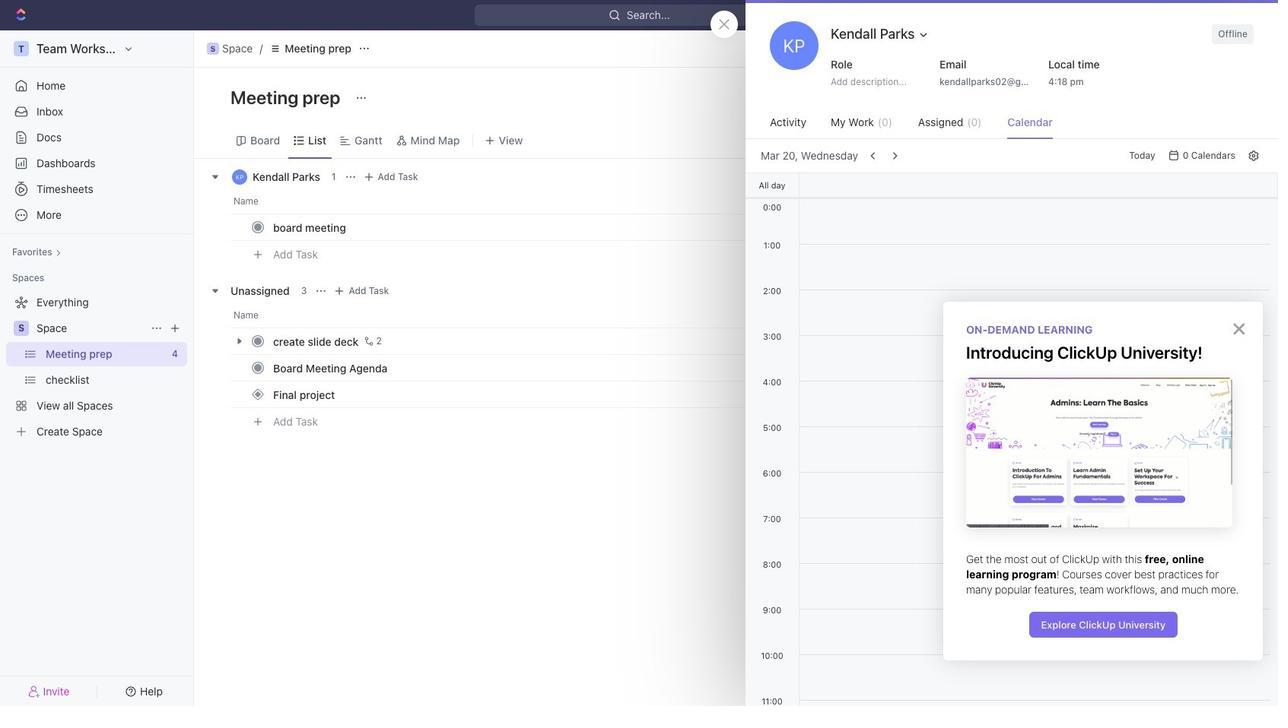 Task type: describe. For each thing, give the bounding box(es) containing it.
sidebar navigation
[[0, 30, 197, 707]]

team workspace, , element
[[14, 41, 29, 56]]

0 vertical spatial space, , element
[[207, 43, 219, 55]]



Task type: vqa. For each thing, say whether or not it's contained in the screenshot.
the rightmost user group image
no



Task type: locate. For each thing, give the bounding box(es) containing it.
0 horizontal spatial space, , element
[[14, 321, 29, 336]]

1 vertical spatial space, , element
[[14, 321, 29, 336]]

tree
[[6, 291, 187, 444]]

dialog
[[943, 302, 1263, 661]]

invite user image
[[28, 685, 40, 699]]

1 horizontal spatial space, , element
[[207, 43, 219, 55]]

tree inside "sidebar" navigation
[[6, 291, 187, 444]]

space, , element
[[207, 43, 219, 55], [14, 321, 29, 336]]



